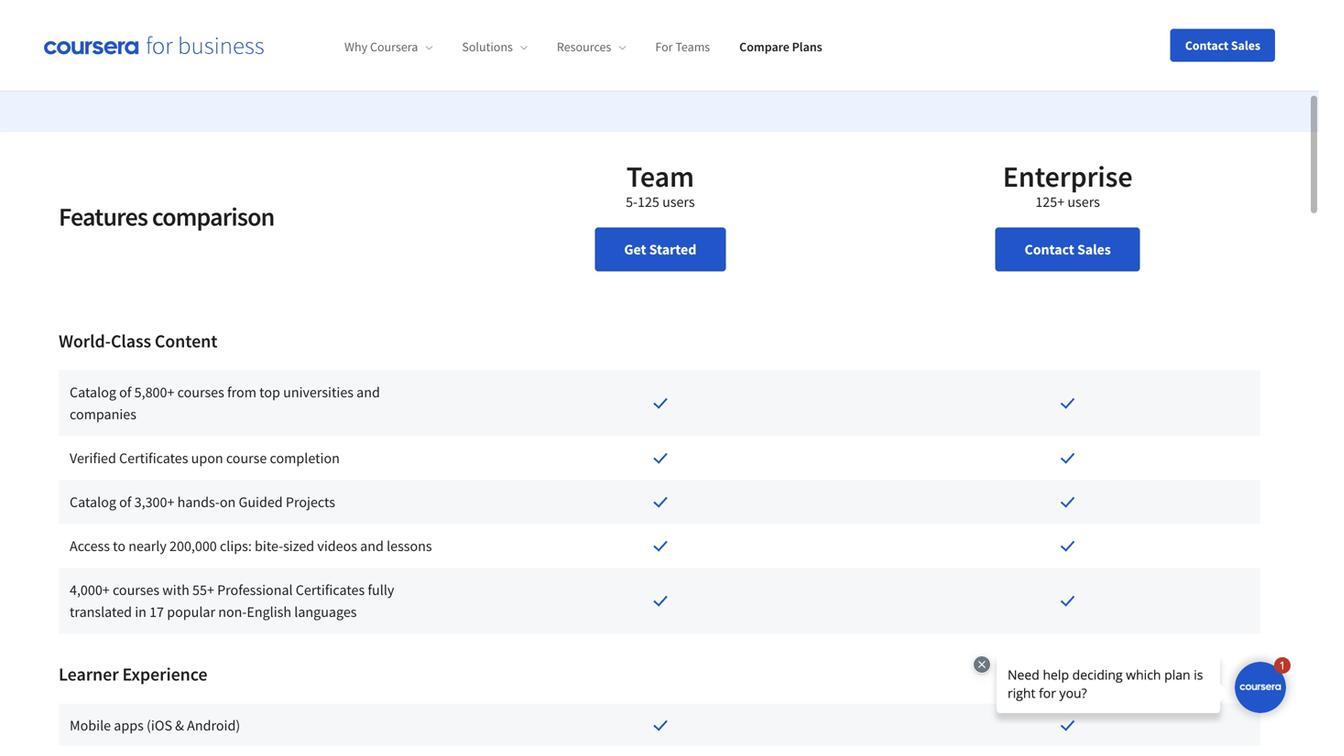 Task type: locate. For each thing, give the bounding box(es) containing it.
1 horizontal spatial contact
[[1186, 37, 1229, 54]]

from
[[227, 384, 257, 402]]

0 vertical spatial contact sales
[[1186, 37, 1261, 54]]

1 vertical spatial courses
[[113, 582, 160, 600]]

learner
[[59, 664, 119, 687]]

4,000+ courses with 55+ professional certificates fully translated in 17 popular non-english languages
[[70, 582, 394, 622]]

0 vertical spatial and
[[357, 384, 380, 402]]

resources
[[557, 39, 612, 55]]

courses up in
[[113, 582, 160, 600]]

contact
[[1186, 37, 1229, 54], [1025, 241, 1075, 259]]

1 vertical spatial contact
[[1025, 241, 1075, 259]]

comparison
[[152, 201, 274, 233]]

3,300+
[[134, 494, 175, 512]]

0 horizontal spatial sales
[[1078, 241, 1111, 259]]

projects
[[286, 494, 335, 512]]

and right videos
[[360, 538, 384, 556]]

resources link
[[557, 39, 626, 55]]

android)
[[187, 717, 240, 736]]

catalog of 5,800+ courses from top universities and companies
[[70, 384, 380, 424]]

courses inside catalog of 5,800+ courses from top universities and companies
[[177, 384, 224, 402]]

1 horizontal spatial courses
[[177, 384, 224, 402]]

started
[[649, 241, 697, 259]]

contact sales for contact sales button
[[1186, 37, 1261, 54]]

sales inside contact sales link
[[1078, 241, 1111, 259]]

0 horizontal spatial courses
[[113, 582, 160, 600]]

solutions
[[462, 39, 513, 55]]

&
[[175, 717, 184, 736]]

catalog down the verified
[[70, 494, 116, 512]]

1 horizontal spatial contact sales
[[1186, 37, 1261, 54]]

apps
[[114, 717, 144, 736]]

sales
[[1232, 37, 1261, 54], [1078, 241, 1111, 259]]

access to nearly 200,000 clips: bite-sized videos and lessons
[[70, 538, 432, 556]]

0 horizontal spatial users
[[663, 193, 695, 211]]

1 of from the top
[[119, 384, 131, 402]]

enterprise 125+ users
[[1003, 158, 1133, 211]]

get
[[624, 241, 647, 259]]

users
[[663, 193, 695, 211], [1068, 193, 1101, 211]]

users right 125+ on the right
[[1068, 193, 1101, 211]]

17
[[149, 604, 164, 622]]

enterprise
[[1003, 158, 1133, 195]]

bite-
[[255, 538, 283, 556]]

0 vertical spatial courses
[[177, 384, 224, 402]]

compare plans
[[740, 39, 823, 55]]

1 vertical spatial and
[[360, 538, 384, 556]]

popular
[[167, 604, 215, 622]]

contact sales for contact sales link
[[1025, 241, 1111, 259]]

2 of from the top
[[119, 494, 131, 512]]

certificates
[[119, 450, 188, 468], [296, 582, 365, 600]]

why coursera link
[[345, 39, 433, 55]]

of inside catalog of 5,800+ courses from top universities and companies
[[119, 384, 131, 402]]

certificates up the languages
[[296, 582, 365, 600]]

1 vertical spatial catalog
[[70, 494, 116, 512]]

55+
[[193, 582, 214, 600]]

1 users from the left
[[663, 193, 695, 211]]

catalog inside catalog of 5,800+ courses from top universities and companies
[[70, 384, 116, 402]]

5-
[[626, 193, 638, 211]]

0 horizontal spatial certificates
[[119, 450, 188, 468]]

videos
[[317, 538, 357, 556]]

mobile apps (ios & android)
[[70, 717, 240, 736]]

and
[[357, 384, 380, 402], [360, 538, 384, 556]]

sales inside contact sales button
[[1232, 37, 1261, 54]]

certificates up "3,300+"
[[119, 450, 188, 468]]

catalog
[[70, 384, 116, 402], [70, 494, 116, 512]]

contact sales inside button
[[1186, 37, 1261, 54]]

1 horizontal spatial users
[[1068, 193, 1101, 211]]

content
[[155, 330, 218, 353]]

contact sales
[[1186, 37, 1261, 54], [1025, 241, 1111, 259]]

compare plans link
[[740, 39, 823, 55]]

and right universities
[[357, 384, 380, 402]]

1 catalog from the top
[[70, 384, 116, 402]]

universities
[[283, 384, 354, 402]]

0 vertical spatial catalog
[[70, 384, 116, 402]]

of
[[119, 384, 131, 402], [119, 494, 131, 512]]

1 horizontal spatial certificates
[[296, 582, 365, 600]]

clips:
[[220, 538, 252, 556]]

companies
[[70, 406, 137, 424]]

1 vertical spatial of
[[119, 494, 131, 512]]

1 vertical spatial certificates
[[296, 582, 365, 600]]

features comparison
[[59, 201, 274, 233]]

why
[[345, 39, 368, 55]]

why coursera
[[345, 39, 418, 55]]

courses
[[177, 384, 224, 402], [113, 582, 160, 600]]

2 users from the left
[[1068, 193, 1101, 211]]

contact inside button
[[1186, 37, 1229, 54]]

1 horizontal spatial sales
[[1232, 37, 1261, 54]]

1 vertical spatial contact sales
[[1025, 241, 1111, 259]]

users right 125
[[663, 193, 695, 211]]

0 vertical spatial sales
[[1232, 37, 1261, 54]]

certificates inside 4,000+ courses with 55+ professional certificates fully translated in 17 popular non-english languages
[[296, 582, 365, 600]]

2 catalog from the top
[[70, 494, 116, 512]]

teams
[[676, 39, 710, 55]]

course
[[226, 450, 267, 468]]

solutions link
[[462, 39, 528, 55]]

languages
[[294, 604, 357, 622]]

courses left from
[[177, 384, 224, 402]]

0 vertical spatial of
[[119, 384, 131, 402]]

sized
[[283, 538, 315, 556]]

of left "3,300+"
[[119, 494, 131, 512]]

1 vertical spatial sales
[[1078, 241, 1111, 259]]

for
[[656, 39, 673, 55]]

0 horizontal spatial contact
[[1025, 241, 1075, 259]]

users inside enterprise 125+ users
[[1068, 193, 1101, 211]]

of left 5,800+
[[119, 384, 131, 402]]

verified
[[70, 450, 116, 468]]

0 vertical spatial certificates
[[119, 450, 188, 468]]

to
[[113, 538, 126, 556]]

in
[[135, 604, 147, 622]]

0 horizontal spatial contact sales
[[1025, 241, 1111, 259]]

catalog up "companies"
[[70, 384, 116, 402]]

courses inside 4,000+ courses with 55+ professional certificates fully translated in 17 popular non-english languages
[[113, 582, 160, 600]]

0 vertical spatial contact
[[1186, 37, 1229, 54]]



Task type: vqa. For each thing, say whether or not it's contained in the screenshot.
the right users
yes



Task type: describe. For each thing, give the bounding box(es) containing it.
nearly
[[129, 538, 167, 556]]

125
[[638, 193, 660, 211]]

coursera for business image
[[44, 36, 264, 55]]

top
[[260, 384, 280, 402]]

5,800+
[[134, 384, 175, 402]]

200,000
[[170, 538, 217, 556]]

team
[[627, 158, 695, 195]]

contact for contact sales button
[[1186, 37, 1229, 54]]

non-
[[218, 604, 247, 622]]

hands-
[[177, 494, 220, 512]]

class
[[111, 330, 151, 353]]

team 5-125 users
[[626, 158, 695, 211]]

of for 5,800+
[[119, 384, 131, 402]]

features
[[59, 201, 148, 233]]

contact sales button
[[1171, 29, 1276, 62]]

contact for contact sales link
[[1025, 241, 1075, 259]]

access
[[70, 538, 110, 556]]

on
[[220, 494, 236, 512]]

sales for contact sales link
[[1078, 241, 1111, 259]]

for teams
[[656, 39, 710, 55]]

world-class content
[[59, 330, 218, 353]]

translated
[[70, 604, 132, 622]]

completion
[[270, 450, 340, 468]]

catalog for catalog of 5,800+ courses from top universities and companies
[[70, 384, 116, 402]]

experience
[[122, 664, 208, 687]]

for teams link
[[656, 39, 710, 55]]

catalog for catalog of 3,300+ hands-on guided projects
[[70, 494, 116, 512]]

with
[[162, 582, 190, 600]]

125+
[[1036, 193, 1065, 211]]

(ios
[[147, 717, 172, 736]]

get started
[[624, 241, 697, 259]]

plans
[[792, 39, 823, 55]]

coursera
[[370, 39, 418, 55]]

mobile
[[70, 717, 111, 736]]

verified certificates upon course completion
[[70, 450, 340, 468]]

fully
[[368, 582, 394, 600]]

get started link
[[595, 228, 726, 272]]

users inside 'team 5-125 users'
[[663, 193, 695, 211]]

guided
[[239, 494, 283, 512]]

4,000+
[[70, 582, 110, 600]]

and inside catalog of 5,800+ courses from top universities and companies
[[357, 384, 380, 402]]

learner experience
[[59, 664, 208, 687]]

compare
[[740, 39, 790, 55]]

lessons
[[387, 538, 432, 556]]

of for 3,300+
[[119, 494, 131, 512]]

world-
[[59, 330, 111, 353]]

catalog of 3,300+ hands-on guided projects
[[70, 494, 335, 512]]

upon
[[191, 450, 223, 468]]

english
[[247, 604, 292, 622]]

sales for contact sales button
[[1232, 37, 1261, 54]]

contact sales link
[[996, 228, 1141, 272]]

professional
[[217, 582, 293, 600]]



